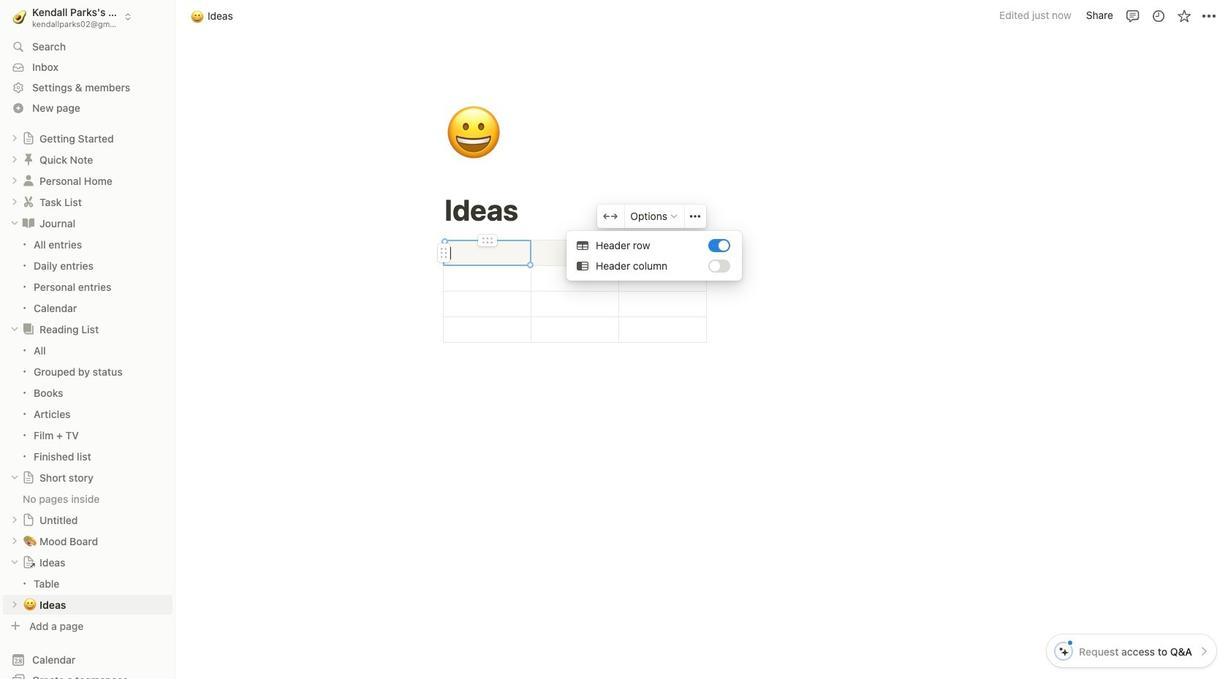 Task type: locate. For each thing, give the bounding box(es) containing it.
comments image
[[1126, 8, 1141, 23]]

group
[[0, 234, 176, 319], [0, 340, 176, 467]]

1 group from the top
[[0, 234, 176, 319]]

change page icon image
[[21, 216, 36, 231], [21, 322, 36, 337], [22, 471, 35, 484], [22, 556, 35, 569]]

1 vertical spatial group
[[0, 340, 176, 467]]

😀 image
[[445, 97, 502, 171]]

0 vertical spatial group
[[0, 234, 176, 319]]

🥑 image
[[13, 8, 27, 26]]



Task type: vqa. For each thing, say whether or not it's contained in the screenshot.
text box
no



Task type: describe. For each thing, give the bounding box(es) containing it.
favorite image
[[1177, 8, 1192, 23]]

2 group from the top
[[0, 340, 176, 467]]

updates image
[[1152, 8, 1166, 23]]

😀 image
[[191, 8, 204, 25]]



